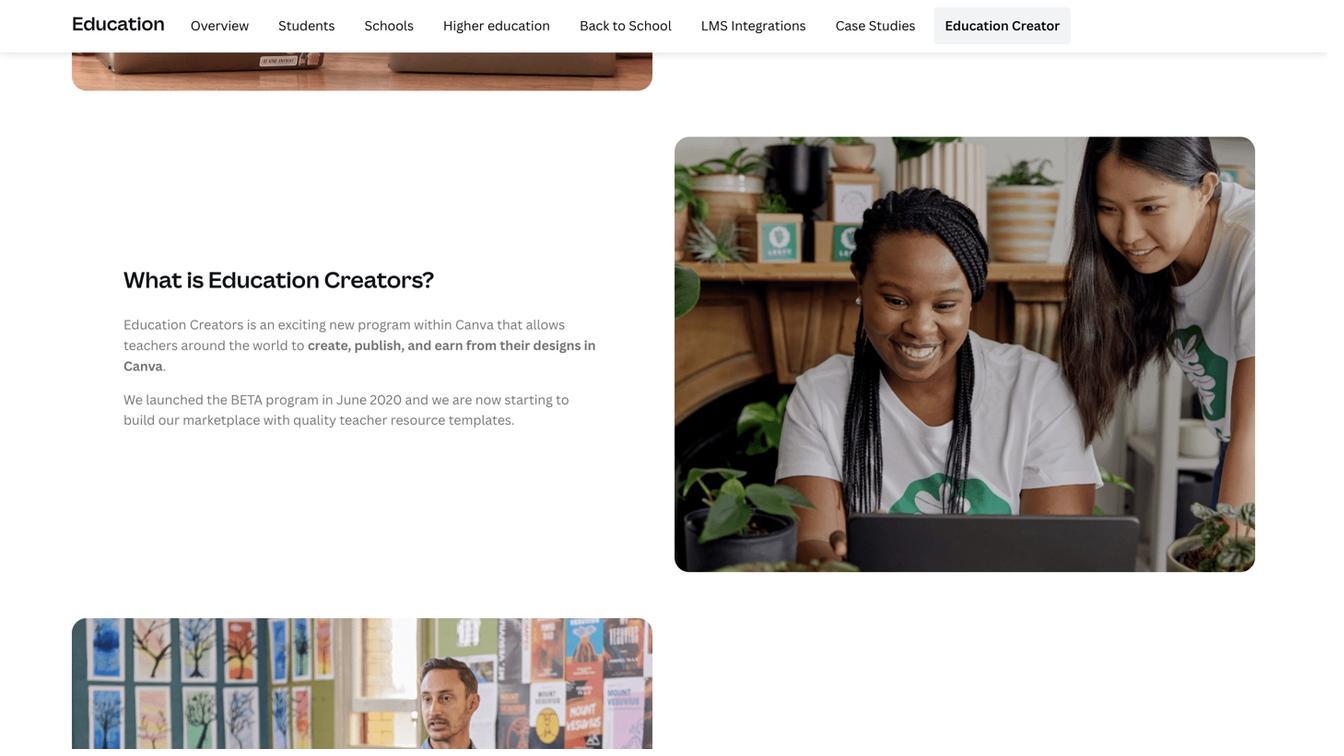 Task type: vqa. For each thing, say whether or not it's contained in the screenshot.
the bottom the is
yes



Task type: describe. For each thing, give the bounding box(es) containing it.
case studies link
[[825, 7, 927, 44]]

lms integrations link
[[691, 7, 818, 44]]

create, publish, and earn from their designs in canva
[[124, 337, 596, 375]]

an
[[260, 316, 275, 334]]

education creator link
[[935, 7, 1072, 44]]

our
[[158, 412, 180, 429]]

we
[[432, 391, 449, 408]]

to inside education creators is an exciting new program within canva that allows teachers around the world to
[[291, 337, 305, 354]]

new
[[329, 316, 355, 334]]

we
[[124, 391, 143, 408]]

higher education link
[[432, 7, 562, 44]]

what is education creators?
[[124, 265, 434, 295]]

2020
[[370, 391, 402, 408]]

menu bar containing overview
[[172, 7, 1072, 44]]

.
[[163, 357, 166, 375]]

education creator
[[946, 17, 1061, 34]]

2 horizontal spatial to
[[613, 17, 626, 34]]

students
[[279, 17, 335, 34]]

lms integrations
[[702, 17, 807, 34]]

case
[[836, 17, 866, 34]]

create,
[[308, 337, 352, 354]]

integrations
[[732, 17, 807, 34]]

that
[[497, 316, 523, 334]]

starting
[[505, 391, 553, 408]]

publish,
[[355, 337, 405, 354]]

june
[[337, 391, 367, 408]]

0 vertical spatial is
[[187, 265, 204, 295]]

schools
[[365, 17, 414, 34]]

world
[[253, 337, 288, 354]]

program inside education creators is an exciting new program within canva that allows teachers around the world to
[[358, 316, 411, 334]]

around
[[181, 337, 226, 354]]

their
[[500, 337, 531, 354]]

and inside we launched the beta program in june 2020 and we are now starting to build our marketplace with quality teacher resource templates.
[[405, 391, 429, 408]]

education for education creators is an exciting new program within canva that allows teachers around the world to
[[124, 316, 187, 334]]

education for education
[[72, 11, 165, 36]]

what
[[124, 265, 182, 295]]

schools link
[[354, 7, 425, 44]]

teachers
[[124, 337, 178, 354]]

creators
[[190, 316, 244, 334]]

designs
[[534, 337, 581, 354]]

back to school link
[[569, 7, 683, 44]]

and inside create, publish, and earn from their designs in canva
[[408, 337, 432, 354]]



Task type: locate. For each thing, give the bounding box(es) containing it.
launched
[[146, 391, 204, 408]]

1 horizontal spatial the
[[229, 337, 250, 354]]

1 vertical spatial canva
[[124, 357, 163, 375]]

0 horizontal spatial the
[[207, 391, 228, 408]]

back
[[580, 17, 610, 34]]

higher
[[444, 17, 485, 34]]

in inside create, publish, and earn from their designs in canva
[[584, 337, 596, 354]]

1 vertical spatial and
[[405, 391, 429, 408]]

the inside we launched the beta program in june 2020 and we are now starting to build our marketplace with quality teacher resource templates.
[[207, 391, 228, 408]]

canva for education creators is an exciting new program within canva that allows teachers around the world to
[[456, 316, 494, 334]]

0 horizontal spatial is
[[187, 265, 204, 295]]

overview
[[191, 17, 249, 34]]

0 vertical spatial program
[[358, 316, 411, 334]]

is right what
[[187, 265, 204, 295]]

canva up the from
[[456, 316, 494, 334]]

school
[[629, 17, 672, 34]]

menu bar
[[172, 7, 1072, 44]]

1 vertical spatial program
[[266, 391, 319, 408]]

0 horizontal spatial program
[[266, 391, 319, 408]]

1 vertical spatial the
[[207, 391, 228, 408]]

with
[[263, 412, 290, 429]]

to right back
[[613, 17, 626, 34]]

1 horizontal spatial in
[[584, 337, 596, 354]]

0 horizontal spatial to
[[291, 337, 305, 354]]

in left the june
[[322, 391, 333, 408]]

program up publish,
[[358, 316, 411, 334]]

the up marketplace
[[207, 391, 228, 408]]

1 horizontal spatial program
[[358, 316, 411, 334]]

to right starting
[[556, 391, 569, 408]]

earn
[[435, 337, 464, 354]]

and down the within
[[408, 337, 432, 354]]

canva inside create, publish, and earn from their designs in canva
[[124, 357, 163, 375]]

0 vertical spatial canva
[[456, 316, 494, 334]]

studies
[[869, 17, 916, 34]]

and
[[408, 337, 432, 354], [405, 391, 429, 408]]

canva inside education creators is an exciting new program within canva that allows teachers around the world to
[[456, 316, 494, 334]]

exciting
[[278, 316, 326, 334]]

1 vertical spatial to
[[291, 337, 305, 354]]

from
[[466, 337, 497, 354]]

in inside we launched the beta program in june 2020 and we are now starting to build our marketplace with quality teacher resource templates.
[[322, 391, 333, 408]]

to
[[613, 17, 626, 34], [291, 337, 305, 354], [556, 391, 569, 408]]

canva down teachers in the left of the page
[[124, 357, 163, 375]]

higher education
[[444, 17, 551, 34]]

the inside education creators is an exciting new program within canva that allows teachers around the world to
[[229, 337, 250, 354]]

1 horizontal spatial is
[[247, 316, 257, 334]]

0 vertical spatial to
[[613, 17, 626, 34]]

program up with
[[266, 391, 319, 408]]

1 horizontal spatial to
[[556, 391, 569, 408]]

the down creators
[[229, 337, 250, 354]]

is
[[187, 265, 204, 295], [247, 316, 257, 334]]

and up resource
[[405, 391, 429, 408]]

now
[[476, 391, 502, 408]]

1 vertical spatial in
[[322, 391, 333, 408]]

program inside we launched the beta program in june 2020 and we are now starting to build our marketplace with quality teacher resource templates.
[[266, 391, 319, 408]]

students link
[[268, 7, 346, 44]]

to inside we launched the beta program in june 2020 and we are now starting to build our marketplace with quality teacher resource templates.
[[556, 391, 569, 408]]

beta
[[231, 391, 263, 408]]

lms
[[702, 17, 728, 34]]

the
[[229, 337, 250, 354], [207, 391, 228, 408]]

education
[[72, 11, 165, 36], [946, 17, 1009, 34], [208, 265, 320, 295], [124, 316, 187, 334]]

0 horizontal spatial canva
[[124, 357, 163, 375]]

creators?
[[324, 265, 434, 295]]

education
[[488, 17, 551, 34]]

canva
[[456, 316, 494, 334], [124, 357, 163, 375]]

within
[[414, 316, 452, 334]]

resource
[[391, 412, 446, 429]]

we launched the beta program in june 2020 and we are now starting to build our marketplace with quality teacher resource templates.
[[124, 391, 569, 429]]

education creators is an exciting new program within canva that allows teachers around the world to
[[124, 316, 565, 354]]

education for education creator
[[946, 17, 1009, 34]]

education inside education creators is an exciting new program within canva that allows teachers around the world to
[[124, 316, 187, 334]]

0 vertical spatial and
[[408, 337, 432, 354]]

is left the an
[[247, 316, 257, 334]]

program
[[358, 316, 411, 334], [266, 391, 319, 408]]

0 horizontal spatial in
[[322, 391, 333, 408]]

creator
[[1013, 17, 1061, 34]]

2 vertical spatial to
[[556, 391, 569, 408]]

build
[[124, 412, 155, 429]]

marketplace
[[183, 412, 260, 429]]

quality
[[293, 412, 337, 429]]

education templates image
[[675, 137, 1256, 573]]

overview link
[[180, 7, 260, 44]]

0 vertical spatial the
[[229, 337, 250, 354]]

1 horizontal spatial canva
[[456, 316, 494, 334]]

case studies
[[836, 17, 916, 34]]

templates.
[[449, 412, 515, 429]]

is inside education creators is an exciting new program within canva that allows teachers around the world to
[[247, 316, 257, 334]]

allows
[[526, 316, 565, 334]]

to down exciting
[[291, 337, 305, 354]]

canva for create, publish, and earn from their designs in canva
[[124, 357, 163, 375]]

in right designs
[[584, 337, 596, 354]]

in
[[584, 337, 596, 354], [322, 391, 333, 408]]

1 vertical spatial is
[[247, 316, 257, 334]]

0 vertical spatial in
[[584, 337, 596, 354]]

teacher
[[340, 412, 388, 429]]

back to school
[[580, 17, 672, 34]]

are
[[453, 391, 473, 408]]

education inside menu bar
[[946, 17, 1009, 34]]



